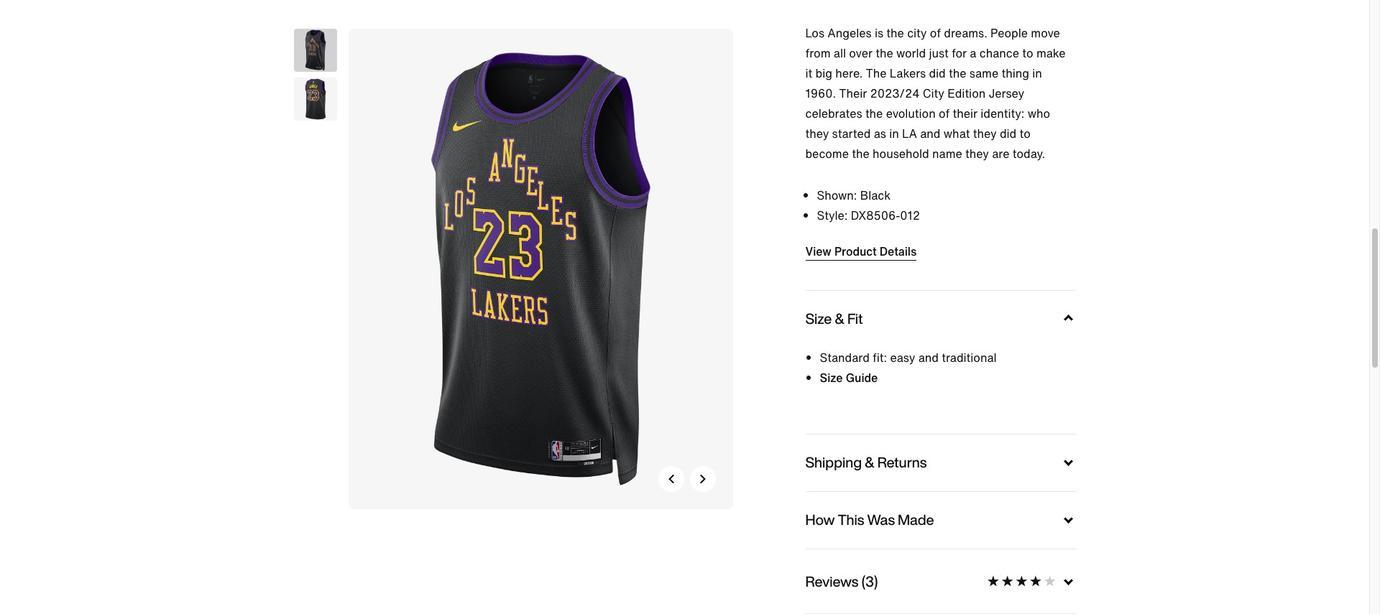 Task type: describe. For each thing, give the bounding box(es) containing it.
fit
[[847, 308, 863, 329]]

their
[[953, 105, 978, 122]]

size inside "standard fit: easy and traditional size guide"
[[820, 370, 843, 387]]

available
[[852, 574, 899, 591]]

there,
[[914, 611, 945, 615]]

shipping & returns
[[806, 452, 927, 473]]

begins
[[817, 571, 853, 588]]

returns
[[850, 513, 889, 531]]

1 horizontal spatial into
[[921, 591, 941, 608]]

angeles
[[828, 24, 872, 42]]

and inside the recycled polyester used in nike products begins as recycled plastic bottles, which are cleaned, shredded into flakes and converted into pellets. from there, the pellets are s
[[980, 591, 1000, 608]]

pellets.
[[841, 611, 880, 615]]

the recycled polyester used in nike products begins as recycled plastic bottles, which are cleaned, shredded into flakes and converted into pellets. from there, the pellets are s
[[817, 551, 1062, 615]]

orders
[[953, 493, 987, 510]]

shredded
[[866, 591, 917, 608]]

what
[[944, 125, 970, 142]]

0 horizontal spatial in
[[889, 125, 899, 142]]

today.
[[1013, 145, 1045, 162]]

edition
[[948, 85, 986, 102]]

the up edition
[[949, 65, 967, 82]]

(3)
[[862, 571, 878, 592]]

next image
[[698, 475, 707, 484]]

0 horizontal spatial into
[[817, 611, 838, 615]]

pick-
[[808, 574, 835, 591]]

their
[[839, 85, 867, 102]]

as inside los angeles is the city of dreams. people move from all over the world just for a chance to make it big here. the lakers did the same thing in 1960. their 2023/24 city edition jersey celebrates the evolution of their identity: who they started as in la and what they did to become the household name they are today.
[[874, 125, 886, 142]]

evolution
[[886, 105, 936, 122]]

plastic
[[921, 571, 956, 588]]

lakers
[[890, 65, 926, 82]]

pellets
[[969, 611, 1005, 615]]

polyester
[[890, 551, 940, 568]]

free
[[808, 493, 832, 510]]

1960.
[[806, 85, 836, 102]]

used
[[943, 551, 969, 568]]

and inside free standard shipping on orders $50+ and free 60-day returns for nike members.
[[1023, 493, 1043, 510]]

los
[[806, 24, 825, 42]]

1 vertical spatial of
[[939, 105, 950, 122]]

dreams.
[[944, 24, 988, 42]]

the right is
[[887, 24, 904, 42]]

reviews (3)
[[806, 571, 878, 592]]

pick-up available at select nike stores. link
[[808, 574, 1017, 591]]

0 vertical spatial in
[[1032, 65, 1042, 82]]

stores.
[[978, 574, 1017, 591]]

2 vertical spatial are
[[1008, 611, 1025, 615]]

returns
[[878, 452, 927, 473]]

are inside los angeles is the city of dreams. people move from all over the world just for a chance to make it big here. the lakers did the same thing in 1960. their 2023/24 city edition jersey celebrates the evolution of their identity: who they started as in la and what they did to become the household name they are today.
[[992, 145, 1010, 162]]

on
[[936, 493, 949, 510]]

celebrates
[[806, 105, 862, 122]]

reviews
[[806, 571, 859, 592]]

city
[[907, 24, 927, 42]]

fit:
[[873, 349, 887, 367]]

guide
[[846, 370, 878, 387]]

for inside los angeles is the city of dreams. people move from all over the world just for a chance to make it big here. the lakers did the same thing in 1960. their 2023/24 city edition jersey celebrates the evolution of their identity: who they started as in la and what they did to become the household name they are today.
[[952, 45, 967, 62]]

. return policy exclusions apply .
[[808, 513, 1058, 551]]

60-
[[808, 513, 827, 531]]

this
[[838, 510, 864, 531]]

$50+
[[990, 493, 1020, 510]]

details
[[880, 243, 917, 260]]

move
[[1031, 24, 1060, 42]]

the inside the recycled polyester used in nike products begins as recycled plastic bottles, which are cleaned, shredded into flakes and converted into pellets. from there, the pellets are s
[[817, 551, 838, 568]]

1 vertical spatial are
[[1038, 571, 1055, 588]]

& for returns
[[865, 452, 875, 473]]

free standard shipping on orders $50+ and free 60-day returns for nike members.
[[808, 493, 1068, 531]]

view product details
[[806, 243, 917, 260]]

all
[[834, 45, 846, 62]]

for inside free standard shipping on orders $50+ and free 60-day returns for nike members.
[[892, 513, 907, 531]]

name
[[932, 145, 962, 162]]

0 vertical spatial of
[[930, 24, 941, 42]]

over
[[849, 45, 873, 62]]

la
[[902, 125, 917, 142]]

0 vertical spatial size
[[806, 308, 832, 329]]

which
[[1003, 571, 1035, 588]]

nike for select
[[951, 574, 975, 591]]

size guide link
[[820, 370, 878, 387]]

jersey
[[989, 85, 1024, 102]]

0 vertical spatial to
[[1022, 45, 1033, 62]]

identity:
[[981, 105, 1025, 122]]

nike inside free standard shipping on orders $50+ and free 60-day returns for nike members.
[[910, 513, 934, 531]]

& for fit
[[835, 308, 845, 329]]

the down 2023/24
[[865, 105, 883, 122]]

who
[[1028, 105, 1050, 122]]

0 vertical spatial did
[[929, 65, 946, 82]]

it
[[806, 65, 813, 82]]

thing
[[1002, 65, 1029, 82]]

exclusions
[[883, 533, 940, 551]]

pick-up available at select nike stores.
[[808, 574, 1017, 591]]

converted
[[1003, 591, 1058, 608]]

cleaned,
[[817, 591, 863, 608]]

product
[[835, 243, 877, 260]]



Task type: vqa. For each thing, say whether or not it's contained in the screenshot.
the rightmost .
yes



Task type: locate. For each thing, give the bounding box(es) containing it.
0 horizontal spatial &
[[835, 308, 845, 329]]

easy
[[890, 349, 915, 367]]

are
[[992, 145, 1010, 162], [1038, 571, 1055, 588], [1008, 611, 1025, 615]]

day
[[827, 513, 847, 531]]

the inside los angeles is the city of dreams. people move from all over the world just for a chance to make it big here. the lakers did the same thing in 1960. their 2023/24 city edition jersey celebrates the evolution of their identity: who they started as in la and what they did to become the household name they are today.
[[866, 65, 887, 82]]

recycled up shredded
[[872, 571, 918, 588]]

they down what
[[966, 145, 989, 162]]

1 horizontal spatial the
[[866, 65, 887, 82]]

shown:
[[817, 187, 857, 204]]

free
[[1046, 493, 1068, 510]]

up
[[835, 574, 849, 591]]

0 vertical spatial into
[[921, 591, 941, 608]]

the inside the recycled polyester used in nike products begins as recycled plastic bottles, which are cleaned, shredded into flakes and converted into pellets. from there, the pellets are s
[[948, 611, 966, 615]]

standard
[[836, 493, 883, 510]]

0 horizontal spatial nike
[[910, 513, 934, 531]]

nike for in
[[985, 551, 1009, 568]]

and right "la"
[[920, 125, 941, 142]]

and up 'pellets'
[[980, 591, 1000, 608]]

as inside the recycled polyester used in nike products begins as recycled plastic bottles, which are cleaned, shredded into flakes and converted into pellets. from there, the pellets are s
[[856, 571, 869, 588]]

size down standard
[[820, 370, 843, 387]]

0 horizontal spatial did
[[929, 65, 946, 82]]

& left fit
[[835, 308, 845, 329]]

made
[[898, 510, 934, 531]]

as right started
[[874, 125, 886, 142]]

1 vertical spatial to
[[1020, 125, 1031, 142]]

to up today.
[[1020, 125, 1031, 142]]

products
[[1013, 551, 1060, 568]]

the down flakes
[[948, 611, 966, 615]]

. down 'free'
[[1055, 513, 1058, 531]]

shipping
[[887, 493, 933, 510]]

2 horizontal spatial in
[[1032, 65, 1042, 82]]

at
[[902, 574, 913, 591]]

view
[[806, 243, 832, 260]]

1 vertical spatial for
[[892, 513, 907, 531]]

did
[[929, 65, 946, 82], [1000, 125, 1017, 142]]

select
[[916, 574, 948, 591]]

standard
[[820, 349, 870, 367]]

and
[[920, 125, 941, 142], [919, 349, 939, 367], [1023, 493, 1043, 510], [980, 591, 1000, 608]]

for up return policy exclusions apply link
[[892, 513, 907, 531]]

to
[[1022, 45, 1033, 62], [1020, 125, 1031, 142]]

style:
[[817, 207, 848, 224]]

nike up stores.
[[985, 551, 1009, 568]]

0 horizontal spatial for
[[892, 513, 907, 531]]

size left fit
[[806, 308, 832, 329]]

chance
[[980, 45, 1019, 62]]

in left "la"
[[889, 125, 899, 142]]

1 vertical spatial in
[[889, 125, 899, 142]]

become
[[806, 145, 849, 162]]

a
[[970, 45, 977, 62]]

2 vertical spatial nike
[[951, 574, 975, 591]]

the up the begins
[[817, 551, 838, 568]]

0 vertical spatial recycled
[[841, 551, 887, 568]]

previous image
[[667, 475, 675, 484]]

here.
[[836, 65, 863, 82]]

1 horizontal spatial nike
[[951, 574, 975, 591]]

the
[[866, 65, 887, 82], [817, 551, 838, 568]]

policy
[[848, 533, 880, 551]]

of right city
[[930, 24, 941, 42]]

1 vertical spatial .
[[972, 533, 975, 551]]

they
[[806, 125, 829, 142], [973, 125, 997, 142], [966, 145, 989, 162]]

0 vertical spatial as
[[874, 125, 886, 142]]

and left 'free'
[[1023, 493, 1043, 510]]

in inside the recycled polyester used in nike products begins as recycled plastic bottles, which are cleaned, shredded into flakes and converted into pellets. from there, the pellets are s
[[973, 551, 982, 568]]

1 vertical spatial into
[[817, 611, 838, 615]]

nike up exclusions
[[910, 513, 934, 531]]

of
[[930, 24, 941, 42], [939, 105, 950, 122]]

flakes
[[944, 591, 976, 608]]

was
[[867, 510, 895, 531]]

as
[[874, 125, 886, 142], [856, 571, 869, 588]]

1 horizontal spatial in
[[973, 551, 982, 568]]

0 horizontal spatial as
[[856, 571, 869, 588]]

apply
[[943, 533, 972, 551]]

& left the returns at the bottom of page
[[865, 452, 875, 473]]

0 horizontal spatial the
[[817, 551, 838, 568]]

2023/24
[[870, 85, 920, 102]]

size
[[806, 308, 832, 329], [820, 370, 843, 387]]

how
[[806, 510, 835, 531]]

1 horizontal spatial for
[[952, 45, 967, 62]]

0 horizontal spatial .
[[972, 533, 975, 551]]

to left make
[[1022, 45, 1033, 62]]

nike
[[910, 513, 934, 531], [985, 551, 1009, 568], [951, 574, 975, 591]]

and right the easy
[[919, 349, 939, 367]]

1 vertical spatial nike
[[985, 551, 1009, 568]]

nike down used
[[951, 574, 975, 591]]

people
[[991, 24, 1028, 42]]

they up "become"
[[806, 125, 829, 142]]

0 vertical spatial nike
[[910, 513, 934, 531]]

1 vertical spatial the
[[817, 551, 838, 568]]

in up "bottles,"
[[973, 551, 982, 568]]

0 vertical spatial the
[[866, 65, 887, 82]]

1 horizontal spatial did
[[1000, 125, 1017, 142]]

are left today.
[[992, 145, 1010, 162]]

did down just
[[929, 65, 946, 82]]

world
[[896, 45, 926, 62]]

from
[[883, 611, 910, 615]]

0 vertical spatial .
[[1055, 513, 1058, 531]]

as right up
[[856, 571, 869, 588]]

2 horizontal spatial nike
[[985, 551, 1009, 568]]

view product details button
[[806, 243, 917, 261]]

1 vertical spatial &
[[865, 452, 875, 473]]

2 vertical spatial in
[[973, 551, 982, 568]]

traditional
[[942, 349, 997, 367]]

city
[[923, 85, 944, 102]]

los angeles is the city of dreams. people move from all over the world just for a chance to make it big here. the lakers did the same thing in 1960. their 2023/24 city edition jersey celebrates the evolution of their identity: who they started as in la and what they did to become the household name they are today.
[[806, 24, 1066, 162]]

of left the their at the right
[[939, 105, 950, 122]]

1 vertical spatial recycled
[[872, 571, 918, 588]]

0 vertical spatial are
[[992, 145, 1010, 162]]

and inside "standard fit: easy and traditional size guide"
[[919, 349, 939, 367]]

nike inside the recycled polyester used in nike products begins as recycled plastic bottles, which are cleaned, shredded into flakes and converted into pellets. from there, the pellets are s
[[985, 551, 1009, 568]]

return policy exclusions apply link
[[808, 533, 972, 551]]

are down converted
[[1008, 611, 1025, 615]]

started
[[832, 125, 871, 142]]

did down identity:
[[1000, 125, 1017, 142]]

1 vertical spatial did
[[1000, 125, 1017, 142]]

the down over
[[866, 65, 887, 82]]

dx8506-
[[851, 207, 900, 224]]

the down started
[[852, 145, 870, 162]]

012
[[900, 207, 920, 224]]

the down is
[[876, 45, 893, 62]]

big
[[816, 65, 832, 82]]

shown: black style: dx8506-012
[[817, 187, 920, 224]]

are down products
[[1038, 571, 1055, 588]]

0 vertical spatial &
[[835, 308, 845, 329]]

in
[[1032, 65, 1042, 82], [889, 125, 899, 142], [973, 551, 982, 568]]

same
[[970, 65, 999, 82]]

recycled up (3)
[[841, 551, 887, 568]]

they down identity:
[[973, 125, 997, 142]]

make
[[1037, 45, 1066, 62]]

1 vertical spatial as
[[856, 571, 869, 588]]

the
[[887, 24, 904, 42], [876, 45, 893, 62], [949, 65, 967, 82], [865, 105, 883, 122], [852, 145, 870, 162], [948, 611, 966, 615]]

in right the thing on the right of the page
[[1032, 65, 1042, 82]]

size & fit
[[806, 308, 863, 329]]

standard fit: easy and traditional size guide
[[820, 349, 997, 387]]

into up there,
[[921, 591, 941, 608]]

1 horizontal spatial as
[[874, 125, 886, 142]]

black
[[860, 187, 891, 204]]

shipping
[[806, 452, 862, 473]]

lebron james los angeles lakers city edition 2023/24 men's nike dri-fit nba swingman jersey image
[[294, 29, 337, 72], [348, 29, 733, 510], [294, 78, 337, 121]]

from
[[806, 45, 831, 62]]

.
[[1055, 513, 1058, 531], [972, 533, 975, 551]]

1 horizontal spatial .
[[1055, 513, 1058, 531]]

into down cleaned,
[[817, 611, 838, 615]]

0 vertical spatial for
[[952, 45, 967, 62]]

just
[[929, 45, 949, 62]]

and inside los angeles is the city of dreams. people move from all over the world just for a chance to make it big here. the lakers did the same thing in 1960. their 2023/24 city edition jersey celebrates the evolution of their identity: who they started as in la and what they did to become the household name they are today.
[[920, 125, 941, 142]]

1 vertical spatial size
[[820, 370, 843, 387]]

. down members.
[[972, 533, 975, 551]]

1 horizontal spatial &
[[865, 452, 875, 473]]

for left the a
[[952, 45, 967, 62]]

into
[[921, 591, 941, 608], [817, 611, 838, 615]]



